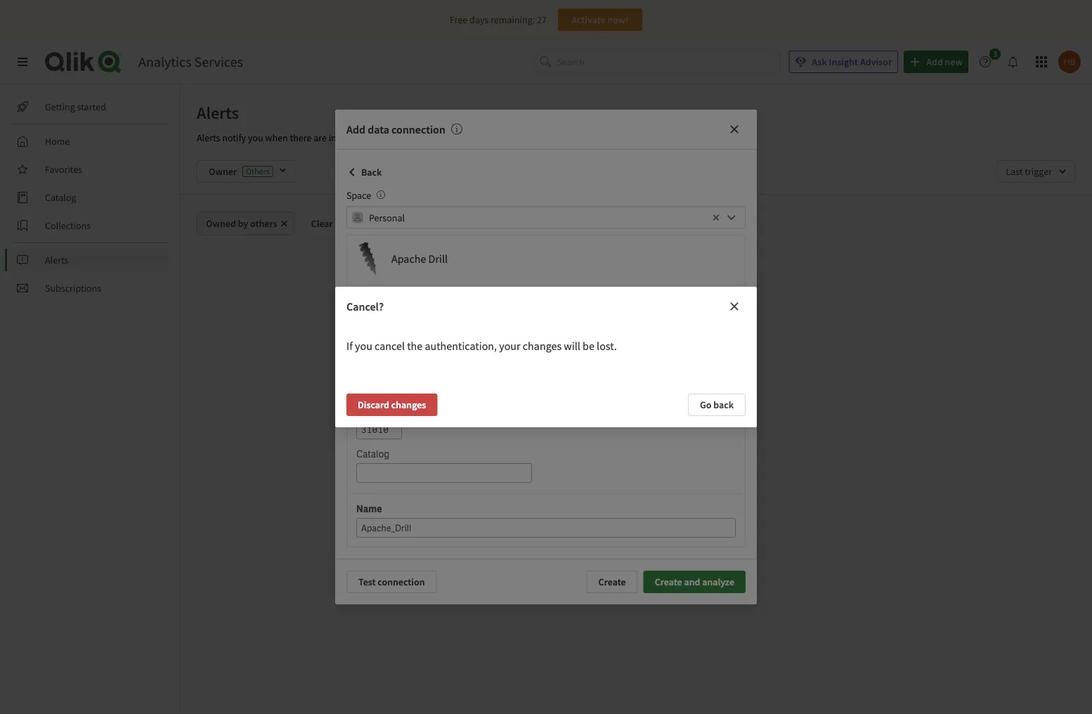 Task type: locate. For each thing, give the bounding box(es) containing it.
analytics
[[139, 53, 192, 71]]

you inside try adjusting your search or filters to find what you are looking for.
[[606, 399, 621, 412]]

analyze
[[703, 576, 735, 589]]

0 horizontal spatial you
[[248, 131, 263, 144]]

now!
[[608, 13, 629, 26]]

1 vertical spatial connection
[[378, 576, 425, 589]]

getting started link
[[11, 96, 169, 118]]

0 vertical spatial you
[[248, 131, 263, 144]]

clear all button
[[300, 212, 357, 236]]

0 vertical spatial connection
[[392, 122, 446, 136]]

connection
[[392, 122, 446, 136], [378, 576, 425, 589]]

1 vertical spatial are
[[623, 399, 636, 412]]

1 vertical spatial changes
[[523, 339, 562, 353]]

alerts left notify
[[197, 131, 220, 144]]

changes
[[372, 131, 406, 144], [523, 339, 562, 353], [392, 399, 426, 411]]

by
[[238, 217, 248, 230]]

you inside the cancel? dialog
[[355, 339, 373, 353]]

catalog link
[[11, 186, 169, 209]]

1 vertical spatial you
[[355, 339, 373, 353]]

1 horizontal spatial create
[[655, 576, 683, 589]]

and
[[685, 576, 701, 589]]

filters region
[[180, 149, 1093, 194]]

create for create and analyze
[[655, 576, 683, 589]]

alerts
[[197, 102, 239, 123], [197, 131, 220, 144], [45, 254, 69, 267]]

data.
[[439, 131, 460, 144]]

subscriptions
[[45, 282, 101, 295]]

all
[[335, 217, 346, 230]]

1 horizontal spatial your
[[499, 339, 521, 353]]

for.
[[671, 399, 684, 412]]

2 vertical spatial you
[[606, 399, 621, 412]]

changes right discard on the bottom
[[392, 399, 426, 411]]

try
[[550, 385, 563, 398]]

what
[[719, 385, 740, 398]]

0 vertical spatial your
[[418, 131, 437, 144]]

collections
[[45, 219, 91, 232]]

2 vertical spatial alerts
[[45, 254, 69, 267]]

2 vertical spatial changes
[[392, 399, 426, 411]]

1 create from the left
[[599, 576, 626, 589]]

create and analyze button
[[644, 571, 746, 594]]

you
[[248, 131, 263, 144], [355, 339, 373, 353], [606, 399, 621, 412]]

2 horizontal spatial you
[[606, 399, 621, 412]]

0 vertical spatial alerts
[[197, 102, 239, 123]]

navigation pane element
[[0, 90, 179, 305]]

2 vertical spatial your
[[605, 385, 624, 398]]

ask insight advisor button
[[789, 51, 899, 73]]

activate now! link
[[558, 8, 643, 31]]

services
[[194, 53, 243, 71]]

discard changes button
[[347, 394, 438, 416]]

back
[[714, 399, 734, 411]]

create
[[599, 576, 626, 589], [655, 576, 683, 589]]

favorites link
[[11, 158, 169, 181]]

1 vertical spatial alerts
[[197, 131, 220, 144]]

0 vertical spatial are
[[314, 131, 327, 144]]

you left when
[[248, 131, 263, 144]]

find
[[701, 385, 717, 398]]

last trigger image
[[997, 160, 1076, 183]]

your left search
[[605, 385, 624, 398]]

connection right "test"
[[378, 576, 425, 589]]

go back button
[[688, 394, 746, 416]]

owned
[[206, 217, 236, 230]]

insight
[[829, 56, 859, 68]]

close sidebar menu image
[[17, 56, 28, 68]]

your
[[418, 131, 437, 144], [499, 339, 521, 353], [605, 385, 624, 398]]

started
[[77, 101, 106, 113]]

Search text field
[[557, 50, 781, 73]]

are
[[314, 131, 327, 144], [623, 399, 636, 412]]

you right if
[[355, 339, 373, 353]]

2 create from the left
[[655, 576, 683, 589]]

important
[[329, 131, 370, 144]]

apache drill image
[[351, 242, 385, 276]]

owned by others button
[[197, 212, 294, 236]]

are right there
[[314, 131, 327, 144]]

search
[[626, 385, 653, 398]]

alerts up subscriptions
[[45, 254, 69, 267]]

create inside create button
[[599, 576, 626, 589]]

create for create
[[599, 576, 626, 589]]

alerts up notify
[[197, 102, 239, 123]]

1 horizontal spatial are
[[623, 399, 636, 412]]

choose the space to which you would like to add this connection. a space allows you to share and control access to items. tooltip
[[371, 189, 385, 202]]

create and analyze
[[655, 576, 735, 589]]

1 horizontal spatial you
[[355, 339, 373, 353]]

lost.
[[597, 339, 617, 353]]

2 horizontal spatial your
[[605, 385, 624, 398]]

changes left will
[[523, 339, 562, 353]]

your inside the cancel? dialog
[[499, 339, 521, 353]]

connection right the data
[[392, 122, 446, 136]]

free
[[450, 13, 468, 26]]

0 horizontal spatial create
[[599, 576, 626, 589]]

be
[[583, 339, 595, 353]]

cancel?
[[347, 300, 384, 314]]

1 vertical spatial your
[[499, 339, 521, 353]]

changes left in
[[372, 131, 406, 144]]

remaining:
[[491, 13, 535, 26]]

back button
[[347, 161, 382, 184]]

your right authentication,
[[499, 339, 521, 353]]

filters
[[665, 385, 689, 398]]

your right in
[[418, 131, 437, 144]]

changes inside button
[[392, 399, 426, 411]]

looking
[[638, 399, 669, 412]]

will
[[564, 339, 581, 353]]

favorites
[[45, 163, 82, 176]]

are down search
[[623, 399, 636, 412]]

you left looking
[[606, 399, 621, 412]]

when
[[265, 131, 288, 144]]

free days remaining: 27
[[450, 13, 547, 26]]

create inside create and analyze button
[[655, 576, 683, 589]]

in
[[408, 131, 416, 144]]

home
[[45, 135, 70, 148]]

add
[[347, 122, 366, 136]]



Task type: vqa. For each thing, say whether or not it's contained in the screenshot.
Personal option
no



Task type: describe. For each thing, give the bounding box(es) containing it.
are inside try adjusting your search or filters to find what you are looking for.
[[623, 399, 636, 412]]

0 horizontal spatial your
[[418, 131, 437, 144]]

getting started
[[45, 101, 106, 113]]

to
[[691, 385, 699, 398]]

collections link
[[11, 214, 169, 237]]

choose the space to which you would like to add this connection. a space allows you to share and control access to items. image
[[377, 191, 385, 199]]

discard changes
[[358, 399, 426, 411]]

subscriptions link
[[11, 277, 169, 300]]

days
[[470, 13, 489, 26]]

clear all
[[311, 217, 346, 230]]

cancel
[[375, 339, 405, 353]]

authentication,
[[425, 339, 497, 353]]

activate now!
[[572, 13, 629, 26]]

ask
[[812, 56, 827, 68]]

home link
[[11, 130, 169, 153]]

activate
[[572, 13, 606, 26]]

if you cancel the authentication, your changes will be lost.
[[347, 339, 617, 353]]

analytics services
[[139, 53, 243, 71]]

0 horizontal spatial are
[[314, 131, 327, 144]]

notify
[[222, 131, 246, 144]]

27
[[537, 13, 547, 26]]

connection inside button
[[378, 576, 425, 589]]

try adjusting your search or filters to find what you are looking for.
[[550, 385, 740, 412]]

create button
[[587, 571, 638, 594]]

getting
[[45, 101, 75, 113]]

test
[[359, 576, 376, 589]]

your inside try adjusting your search or filters to find what you are looking for.
[[605, 385, 624, 398]]

alerts inside navigation pane element
[[45, 254, 69, 267]]

owned by others
[[206, 217, 277, 230]]

others
[[250, 217, 277, 230]]

discard
[[358, 399, 390, 411]]

data
[[368, 122, 390, 136]]

or
[[655, 385, 663, 398]]

add data connection dialog
[[335, 110, 757, 605]]

alerts notify you when there are important changes in your data.
[[197, 131, 460, 144]]

apache
[[392, 252, 426, 266]]

if
[[347, 339, 353, 353]]

apache drill
[[392, 252, 448, 266]]

back
[[361, 166, 382, 179]]

cancel? dialog
[[335, 287, 757, 428]]

go back
[[700, 399, 734, 411]]

clear
[[311, 217, 333, 230]]

test connection button
[[347, 571, 437, 594]]

ask insight advisor
[[812, 56, 892, 68]]

analytics services element
[[139, 53, 243, 71]]

drill
[[429, 252, 448, 266]]

adjusting
[[565, 385, 603, 398]]

catalog
[[45, 191, 76, 204]]

0 vertical spatial changes
[[372, 131, 406, 144]]

add data connection
[[347, 122, 446, 136]]

test connection
[[359, 576, 425, 589]]

searchbar element
[[535, 50, 781, 73]]

alerts link
[[11, 249, 169, 271]]

the
[[407, 339, 423, 353]]

go
[[700, 399, 712, 411]]

advisor
[[861, 56, 892, 68]]

space
[[347, 189, 371, 202]]

there
[[290, 131, 312, 144]]



